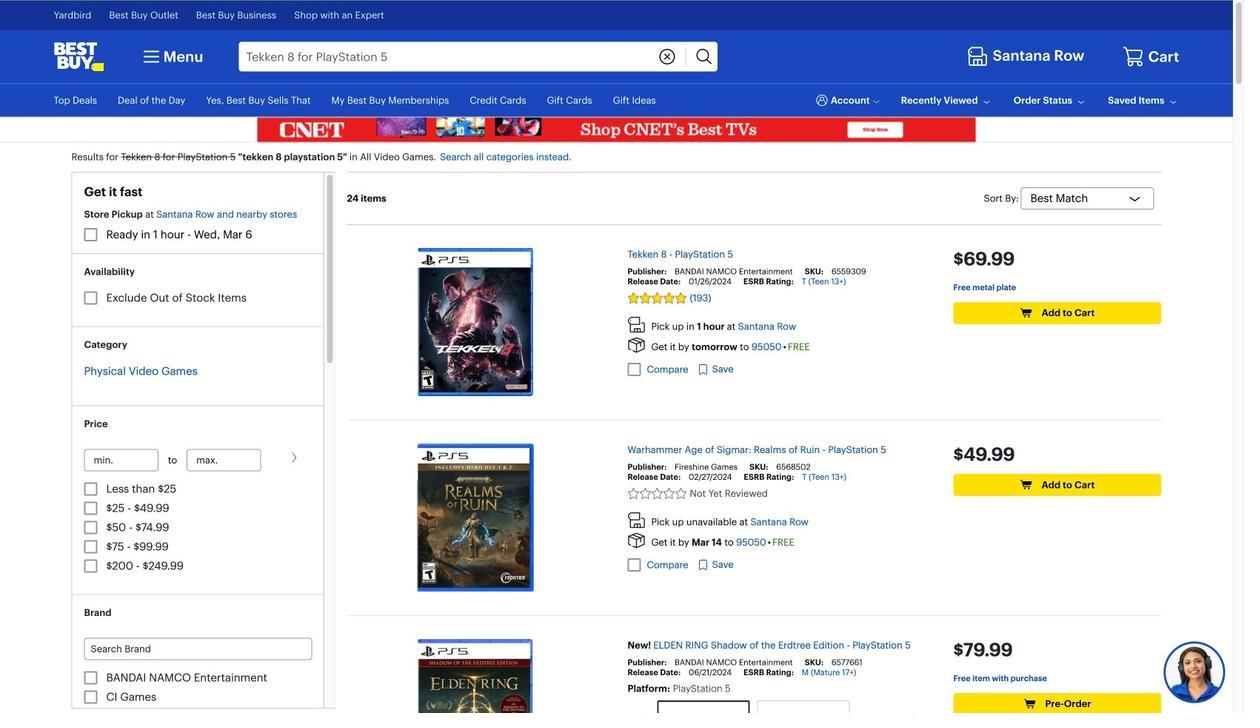 Task type: locate. For each thing, give the bounding box(es) containing it.
best buy help human beacon image
[[1163, 641, 1226, 704]]

utility element
[[54, 84, 1180, 117]]

List is populated as you type. Navigate forward to read and select from the list text field
[[84, 638, 312, 660]]

warhammer age of sigmar: realms of ruin - playstation 5 - front_zoom image
[[417, 444, 534, 592]]

Less than $25 checkbox
[[84, 483, 97, 496]]

$75 - $99.99 checkbox
[[84, 540, 97, 554]]

$50 - $74.99 checkbox
[[84, 521, 97, 534]]

bestbuy.com image
[[54, 42, 104, 72]]

cart icon image
[[1123, 46, 1145, 68]]

BANDAI NAMCO Entertainment checkbox
[[84, 671, 97, 685]]

None checkbox
[[628, 363, 641, 376], [628, 559, 641, 572], [628, 363, 641, 376], [628, 559, 641, 572]]

tekken 8 - playstation 5 - front_zoom image
[[418, 248, 533, 396]]

Exclude Out of Stock Items checkbox
[[84, 292, 97, 305]]

advertisement element
[[257, 117, 977, 143]]



Task type: vqa. For each thing, say whether or not it's contained in the screenshot.
the leftmost TU690T
no



Task type: describe. For each thing, give the bounding box(es) containing it.
Maximum Price text field
[[187, 449, 261, 471]]

Ready in 1 hour - Wed, Mar 6 checkbox
[[84, 228, 97, 241]]

$25 - $49.99 checkbox
[[84, 502, 97, 515]]

menu image
[[140, 45, 163, 69]]

$200 - $249.99 checkbox
[[84, 560, 97, 573]]

apply price range image
[[289, 452, 301, 464]]

Type to search. Navigate forward to hear suggestions text field
[[239, 42, 655, 72]]

CI Games checkbox
[[84, 691, 97, 704]]

Minimum Price text field
[[84, 449, 158, 471]]

elden ring shadow of the erdtree edition - playstation 5 - front_zoom image
[[418, 639, 533, 713]]



